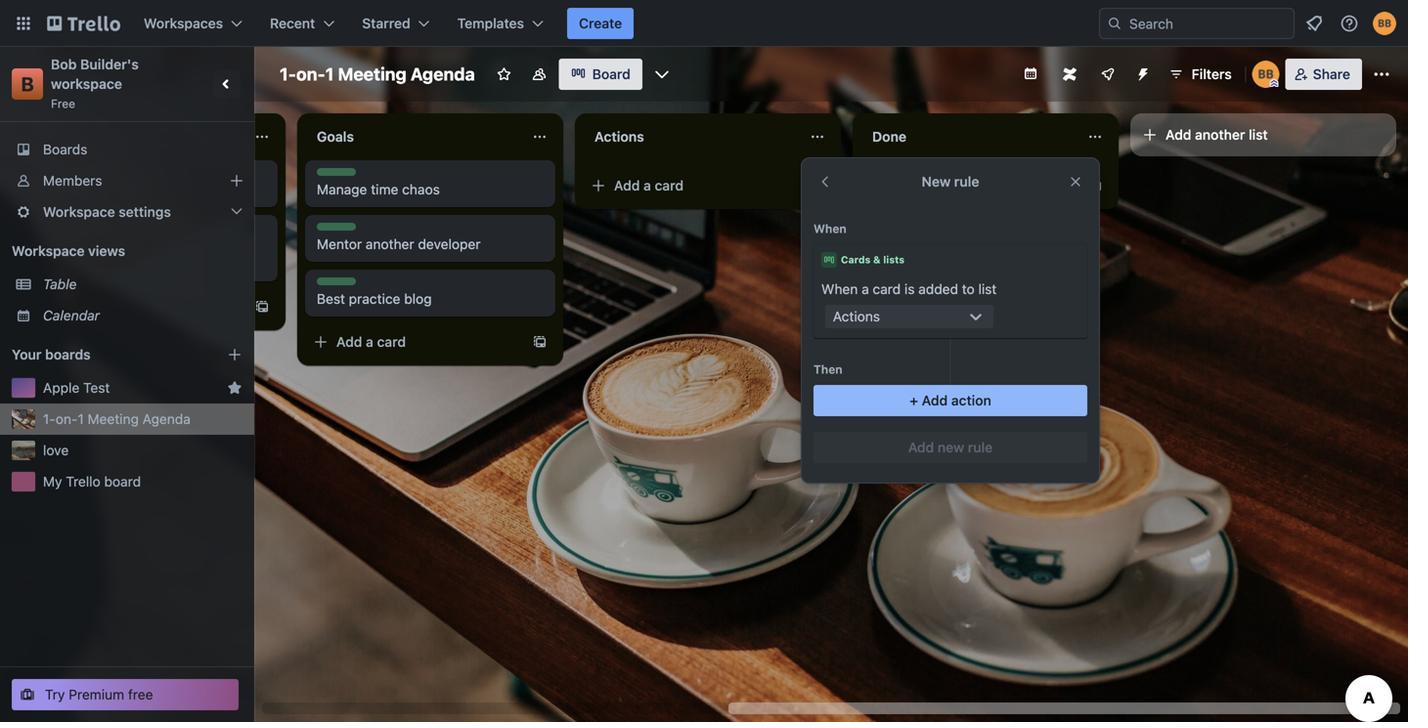 Task type: locate. For each thing, give the bounding box(es) containing it.
a
[[643, 177, 651, 194], [921, 177, 929, 194], [862, 281, 869, 297], [366, 334, 373, 350]]

0 horizontal spatial another
[[366, 236, 414, 252]]

1 vertical spatial 1
[[78, 411, 84, 427]]

add a card for goals
[[336, 334, 406, 350]]

confluence icon image
[[1063, 67, 1076, 81]]

b link
[[12, 68, 43, 100]]

1 vertical spatial actions
[[833, 308, 880, 325]]

another right mentor
[[366, 236, 414, 252]]

0 horizontal spatial meeting
[[88, 411, 139, 427]]

1 vertical spatial another
[[366, 236, 414, 252]]

1 down apple test
[[78, 411, 84, 427]]

0 vertical spatial agenda
[[411, 64, 475, 85]]

recent button
[[258, 8, 346, 39]]

0 vertical spatial meeting
[[338, 64, 406, 85]]

goal inside goal manage time chaos
[[317, 169, 342, 183]]

1 goal from the top
[[317, 169, 342, 183]]

color: green, title: "goal" element down manage
[[317, 223, 356, 238]]

1 vertical spatial goal
[[317, 224, 342, 238]]

workspace up table in the left top of the page
[[12, 243, 85, 259]]

1 vertical spatial bob builder (bobbuilder40) image
[[1252, 61, 1280, 88]]

add
[[1166, 127, 1191, 143], [614, 177, 640, 194], [892, 177, 918, 194], [336, 334, 362, 350], [922, 393, 948, 409], [908, 440, 934, 456]]

1 vertical spatial on-
[[56, 411, 78, 427]]

1 horizontal spatial bob builder (bobbuilder40) image
[[1373, 12, 1396, 35]]

card down practice in the left of the page
[[377, 334, 406, 350]]

starred icon image
[[227, 380, 242, 396]]

recent
[[270, 15, 315, 31]]

0 horizontal spatial add a card button
[[305, 327, 524, 358]]

1 horizontal spatial create from template… image
[[532, 334, 548, 350]]

this member is an admin of this board. image
[[1270, 79, 1279, 88]]

0 vertical spatial 1-on-1 meeting agenda
[[280, 64, 475, 85]]

workspace
[[51, 76, 122, 92]]

b
[[21, 72, 34, 95]]

workspace for workspace views
[[12, 243, 85, 259]]

workspace down training
[[43, 204, 115, 220]]

0 vertical spatial on-
[[296, 64, 325, 85]]

your boards with 4 items element
[[12, 343, 198, 367]]

goal down goals
[[317, 169, 342, 183]]

1 vertical spatial workspace
[[12, 243, 85, 259]]

create from template… image for goals
[[532, 334, 548, 350]]

list inside button
[[1249, 127, 1268, 143]]

goal down mentor
[[317, 279, 342, 292]]

create
[[579, 15, 622, 31]]

1 vertical spatial 1-on-1 meeting agenda
[[43, 411, 191, 427]]

1 horizontal spatial add a card button
[[583, 170, 802, 201]]

bob builder (bobbuilder40) image right open information menu icon
[[1373, 12, 1396, 35]]

my trello board link
[[43, 472, 242, 492]]

on-
[[296, 64, 325, 85], [56, 411, 78, 427]]

1 horizontal spatial agenda
[[411, 64, 475, 85]]

color: green, title: "goal" element
[[317, 168, 356, 183], [317, 223, 356, 238], [317, 278, 356, 292]]

board
[[592, 66, 631, 82]]

a down the done text box
[[921, 177, 929, 194]]

3 color: green, title: "goal" element from the top
[[317, 278, 356, 292]]

1 vertical spatial create from template… image
[[254, 299, 270, 315]]

another inside button
[[1195, 127, 1245, 143]]

0 vertical spatial 1
[[325, 64, 334, 85]]

bob
[[51, 56, 77, 72]]

to
[[962, 281, 975, 297]]

2 color: green, title: "goal" element from the top
[[317, 223, 356, 238]]

1-on-1 meeting agenda inside 1-on-1 meeting agenda link
[[43, 411, 191, 427]]

2 vertical spatial color: green, title: "goal" element
[[317, 278, 356, 292]]

switch to… image
[[14, 14, 33, 33]]

when down cards
[[821, 281, 858, 297]]

new down the done text box
[[922, 174, 951, 190]]

add down 'actions' text box
[[614, 177, 640, 194]]

1 vertical spatial 1-
[[43, 411, 56, 427]]

0 horizontal spatial add a card
[[336, 334, 406, 350]]

list
[[1249, 127, 1268, 143], [978, 281, 997, 297]]

add a card button
[[583, 170, 802, 201], [860, 170, 1079, 201], [305, 327, 524, 358]]

starred
[[362, 15, 410, 31]]

love link
[[43, 441, 242, 461]]

filters button
[[1162, 59, 1238, 90]]

try premium free button
[[12, 680, 239, 711]]

a down practice in the left of the page
[[366, 334, 373, 350]]

new for new rule
[[922, 174, 951, 190]]

manage
[[317, 181, 367, 198]]

1 vertical spatial rule
[[968, 440, 993, 456]]

0 vertical spatial another
[[1195, 127, 1245, 143]]

1 horizontal spatial 1-on-1 meeting agenda
[[280, 64, 475, 85]]

1-on-1 meeting agenda down starred
[[280, 64, 475, 85]]

1-
[[280, 64, 296, 85], [43, 411, 56, 427]]

1- down recent
[[280, 64, 296, 85]]

1 color: green, title: "goal" element from the top
[[317, 168, 356, 183]]

0 horizontal spatial create from template… image
[[254, 299, 270, 315]]

feedback
[[169, 236, 228, 252]]

2 vertical spatial goal
[[317, 279, 342, 292]]

actions
[[594, 129, 644, 145], [833, 308, 880, 325]]

views
[[88, 243, 125, 259]]

a down 'actions' text box
[[643, 177, 651, 194]]

workspaces button
[[132, 8, 254, 39]]

on- down recent popup button
[[296, 64, 325, 85]]

new
[[938, 440, 964, 456]]

mentor another developer link
[[317, 235, 544, 254]]

card
[[655, 177, 684, 194], [932, 177, 961, 194], [873, 281, 901, 297], [377, 334, 406, 350]]

free
[[128, 687, 153, 703]]

0 vertical spatial create from template… image
[[810, 178, 825, 194]]

1-on-1 meeting agenda
[[280, 64, 475, 85], [43, 411, 191, 427]]

0 vertical spatial goal
[[317, 169, 342, 183]]

1 horizontal spatial new
[[922, 174, 951, 190]]

agenda left star or unstar board icon
[[411, 64, 475, 85]]

goal best practice blog
[[317, 279, 432, 307]]

goal down manage
[[317, 224, 342, 238]]

0 horizontal spatial on-
[[56, 411, 78, 427]]

1 vertical spatial when
[[821, 281, 858, 297]]

can you please give feedback on the report?
[[39, 236, 247, 272]]

add a card down 'actions' text box
[[614, 177, 684, 194]]

0 vertical spatial color: green, title: "goal" element
[[317, 168, 356, 183]]

0 vertical spatial workspace
[[43, 204, 115, 220]]

add inside button
[[1166, 127, 1191, 143]]

add a card button down the blog
[[305, 327, 524, 358]]

0 horizontal spatial new
[[39, 181, 67, 198]]

Actions text field
[[583, 121, 798, 153]]

share button
[[1285, 59, 1362, 90]]

0 vertical spatial bob builder (bobbuilder40) image
[[1373, 12, 1396, 35]]

0 horizontal spatial list
[[978, 281, 997, 297]]

goal for mentor
[[317, 224, 342, 238]]

1 vertical spatial agenda
[[142, 411, 191, 427]]

goal inside the goal mentor another developer
[[317, 224, 342, 238]]

actions down cards
[[833, 308, 880, 325]]

when up cards
[[814, 222, 847, 236]]

create from template… image for actions
[[810, 178, 825, 194]]

workspace visible image
[[532, 66, 547, 82]]

primary element
[[0, 0, 1408, 47]]

1 horizontal spatial list
[[1249, 127, 1268, 143]]

report?
[[63, 256, 109, 272]]

actions down board
[[594, 129, 644, 145]]

add right +
[[922, 393, 948, 409]]

0 notifications image
[[1302, 12, 1326, 35]]

2 horizontal spatial add a card button
[[860, 170, 1079, 201]]

developer
[[418, 236, 481, 252]]

0 vertical spatial list
[[1249, 127, 1268, 143]]

done
[[872, 129, 907, 145]]

agenda inside board name text field
[[411, 64, 475, 85]]

new left training
[[39, 181, 67, 198]]

create from template… image
[[810, 178, 825, 194], [254, 299, 270, 315], [532, 334, 548, 350]]

0 horizontal spatial 1
[[78, 411, 84, 427]]

color: green, title: "goal" element down mentor
[[317, 278, 356, 292]]

create from template… image
[[1087, 178, 1103, 194]]

goal
[[317, 169, 342, 183], [317, 224, 342, 238], [317, 279, 342, 292]]

another
[[1195, 127, 1245, 143], [366, 236, 414, 252]]

meeting down starred
[[338, 64, 406, 85]]

add down 'filters' button
[[1166, 127, 1191, 143]]

power ups image
[[1100, 66, 1115, 82]]

1 horizontal spatial 1-
[[280, 64, 296, 85]]

another down the filters
[[1195, 127, 1245, 143]]

workspace
[[43, 204, 115, 220], [12, 243, 85, 259]]

premium
[[69, 687, 124, 703]]

rule down the done text box
[[954, 174, 979, 190]]

0 horizontal spatial 1-on-1 meeting agenda
[[43, 411, 191, 427]]

members link
[[0, 165, 254, 197]]

on- inside board name text field
[[296, 64, 325, 85]]

workspace views
[[12, 243, 125, 259]]

add a card button down the done text box
[[860, 170, 1079, 201]]

add a card button down 'actions' text box
[[583, 170, 802, 201]]

1 horizontal spatial 1
[[325, 64, 334, 85]]

agenda up love link
[[142, 411, 191, 427]]

1 horizontal spatial add a card
[[614, 177, 684, 194]]

1 down recent popup button
[[325, 64, 334, 85]]

add a card for actions
[[614, 177, 684, 194]]

workspace inside dropdown button
[[43, 204, 115, 220]]

1- inside 1-on-1 meeting agenda link
[[43, 411, 56, 427]]

1 vertical spatial color: green, title: "goal" element
[[317, 223, 356, 238]]

chaos
[[402, 181, 440, 198]]

3 goal from the top
[[317, 279, 342, 292]]

2 vertical spatial create from template… image
[[532, 334, 548, 350]]

meeting
[[338, 64, 406, 85], [88, 411, 139, 427]]

you
[[68, 236, 91, 252]]

1-on-1 meeting agenda down apple test link
[[43, 411, 191, 427]]

1 horizontal spatial actions
[[833, 308, 880, 325]]

0 vertical spatial when
[[814, 222, 847, 236]]

card down 'actions' text box
[[655, 177, 684, 194]]

0 vertical spatial 1-
[[280, 64, 296, 85]]

1 horizontal spatial another
[[1195, 127, 1245, 143]]

2 goal from the top
[[317, 224, 342, 238]]

0 vertical spatial actions
[[594, 129, 644, 145]]

add a card down practice in the left of the page
[[336, 334, 406, 350]]

meeting down test
[[88, 411, 139, 427]]

add down best
[[336, 334, 362, 350]]

bob builder (bobbuilder40) image
[[1373, 12, 1396, 35], [1252, 61, 1280, 88]]

1-on-1 meeting agenda link
[[43, 410, 242, 429]]

bob builder (bobbuilder40) image right the filters
[[1252, 61, 1280, 88]]

2 horizontal spatial create from template… image
[[810, 178, 825, 194]]

1 horizontal spatial meeting
[[338, 64, 406, 85]]

goal for best
[[317, 279, 342, 292]]

+ add action
[[910, 393, 991, 409]]

on- down apple at the bottom of the page
[[56, 411, 78, 427]]

goal inside the goal best practice blog
[[317, 279, 342, 292]]

1- up love
[[43, 411, 56, 427]]

workspace for workspace settings
[[43, 204, 115, 220]]

Search field
[[1122, 9, 1294, 38]]

1 horizontal spatial on-
[[296, 64, 325, 85]]

add a card down done
[[892, 177, 961, 194]]

color: green, title: "goal" element down goals
[[317, 168, 356, 183]]

0 horizontal spatial 1-
[[43, 411, 56, 427]]

try
[[45, 687, 65, 703]]

agenda
[[411, 64, 475, 85], [142, 411, 191, 427]]

open information menu image
[[1340, 14, 1359, 33]]

add a card
[[614, 177, 684, 194], [892, 177, 961, 194], [336, 334, 406, 350]]

automation image
[[1127, 59, 1155, 86]]

add left new
[[908, 440, 934, 456]]

star or unstar board image
[[496, 66, 512, 82]]

workspaces
[[144, 15, 223, 31]]

0 horizontal spatial actions
[[594, 129, 644, 145]]

rule right new
[[968, 440, 993, 456]]



Task type: describe. For each thing, give the bounding box(es) containing it.
Board name text field
[[270, 59, 485, 90]]

table link
[[43, 275, 242, 294]]

my trello board
[[43, 474, 141, 490]]

filters
[[1192, 66, 1232, 82]]

boards
[[45, 347, 91, 363]]

card down the done text box
[[932, 177, 961, 194]]

boards
[[43, 141, 87, 157]]

card left is
[[873, 281, 901, 297]]

bob builder's workspace link
[[51, 56, 142, 92]]

please
[[94, 236, 136, 252]]

your boards
[[12, 347, 91, 363]]

workspace navigation collapse icon image
[[213, 70, 241, 98]]

goal for manage
[[317, 169, 342, 183]]

color: green, title: "goal" element for manage
[[317, 168, 356, 183]]

on
[[231, 236, 247, 252]]

workspace settings button
[[0, 197, 254, 228]]

table
[[43, 276, 77, 292]]

added
[[918, 281, 958, 297]]

can
[[39, 236, 64, 252]]

apple test link
[[43, 378, 219, 398]]

training
[[71, 181, 119, 198]]

share
[[1313, 66, 1350, 82]]

add a card button for actions
[[583, 170, 802, 201]]

1 vertical spatial list
[[978, 281, 997, 297]]

create button
[[567, 8, 634, 39]]

best
[[317, 291, 345, 307]]

settings
[[119, 204, 171, 220]]

0 horizontal spatial bob builder (bobbuilder40) image
[[1252, 61, 1280, 88]]

can you please give feedback on the report? link
[[39, 235, 266, 274]]

when for when
[[814, 222, 847, 236]]

cards & lists
[[841, 254, 904, 265]]

calendar
[[43, 308, 100, 324]]

1 inside board name text field
[[325, 64, 334, 85]]

meeting inside board name text field
[[338, 64, 406, 85]]

new for new training program
[[39, 181, 67, 198]]

new training program link
[[39, 180, 266, 199]]

add a card button for done
[[860, 170, 1079, 201]]

color: green, title: "goal" element for mentor
[[317, 223, 356, 238]]

free
[[51, 97, 75, 110]]

2 horizontal spatial add a card
[[892, 177, 961, 194]]

search image
[[1107, 16, 1122, 31]]

another inside the goal mentor another developer
[[366, 236, 414, 252]]

+
[[910, 393, 918, 409]]

lists
[[883, 254, 904, 265]]

the
[[39, 256, 60, 272]]

program
[[122, 181, 176, 198]]

a down cards & lists
[[862, 281, 869, 297]]

workspace settings
[[43, 204, 171, 220]]

try premium free
[[45, 687, 153, 703]]

mentor
[[317, 236, 362, 252]]

when a card is added to list
[[821, 281, 997, 297]]

your
[[12, 347, 42, 363]]

when for when a card is added to list
[[821, 281, 858, 297]]

add a card button for goals
[[305, 327, 524, 358]]

starred button
[[350, 8, 442, 39]]

rule inside add new rule button
[[968, 440, 993, 456]]

0 vertical spatial rule
[[954, 174, 979, 190]]

calendar power-up image
[[1023, 66, 1038, 81]]

apple test
[[43, 380, 110, 396]]

goal manage time chaos
[[317, 169, 440, 198]]

Done text field
[[860, 121, 1076, 153]]

love
[[43, 442, 69, 459]]

goals
[[317, 129, 354, 145]]

add board image
[[227, 347, 242, 363]]

actions inside text box
[[594, 129, 644, 145]]

time
[[371, 181, 398, 198]]

boards link
[[0, 134, 254, 165]]

board
[[104, 474, 141, 490]]

give
[[139, 236, 165, 252]]

show menu image
[[1372, 65, 1391, 84]]

add new rule
[[908, 440, 993, 456]]

then
[[814, 363, 842, 376]]

add inside button
[[908, 440, 934, 456]]

practice
[[349, 291, 400, 307]]

apple
[[43, 380, 80, 396]]

is
[[904, 281, 915, 297]]

new training program
[[39, 181, 176, 198]]

add another list button
[[1130, 113, 1396, 156]]

0 horizontal spatial agenda
[[142, 411, 191, 427]]

goal mentor another developer
[[317, 224, 481, 252]]

cards
[[841, 254, 871, 265]]

my
[[43, 474, 62, 490]]

board link
[[559, 59, 642, 90]]

color: green, title: "goal" element for best
[[317, 278, 356, 292]]

trello
[[66, 474, 100, 490]]

bob builder's workspace free
[[51, 56, 142, 110]]

back to home image
[[47, 8, 120, 39]]

&
[[873, 254, 881, 265]]

customize views image
[[652, 65, 672, 84]]

1 vertical spatial meeting
[[88, 411, 139, 427]]

calendar link
[[43, 306, 242, 326]]

test
[[83, 380, 110, 396]]

manage time chaos link
[[317, 180, 544, 199]]

builder's
[[80, 56, 139, 72]]

templates
[[457, 15, 524, 31]]

action
[[951, 393, 991, 409]]

blog
[[404, 291, 432, 307]]

add new rule button
[[814, 432, 1087, 463]]

1- inside board name text field
[[280, 64, 296, 85]]

templates button
[[446, 8, 555, 39]]

1-on-1 meeting agenda inside board name text field
[[280, 64, 475, 85]]

add another list
[[1166, 127, 1268, 143]]

new rule
[[922, 174, 979, 190]]

add left new rule
[[892, 177, 918, 194]]

Goals text field
[[305, 121, 520, 153]]

members
[[43, 173, 102, 189]]



Task type: vqa. For each thing, say whether or not it's contained in the screenshot.
attachment button at the top right of page
no



